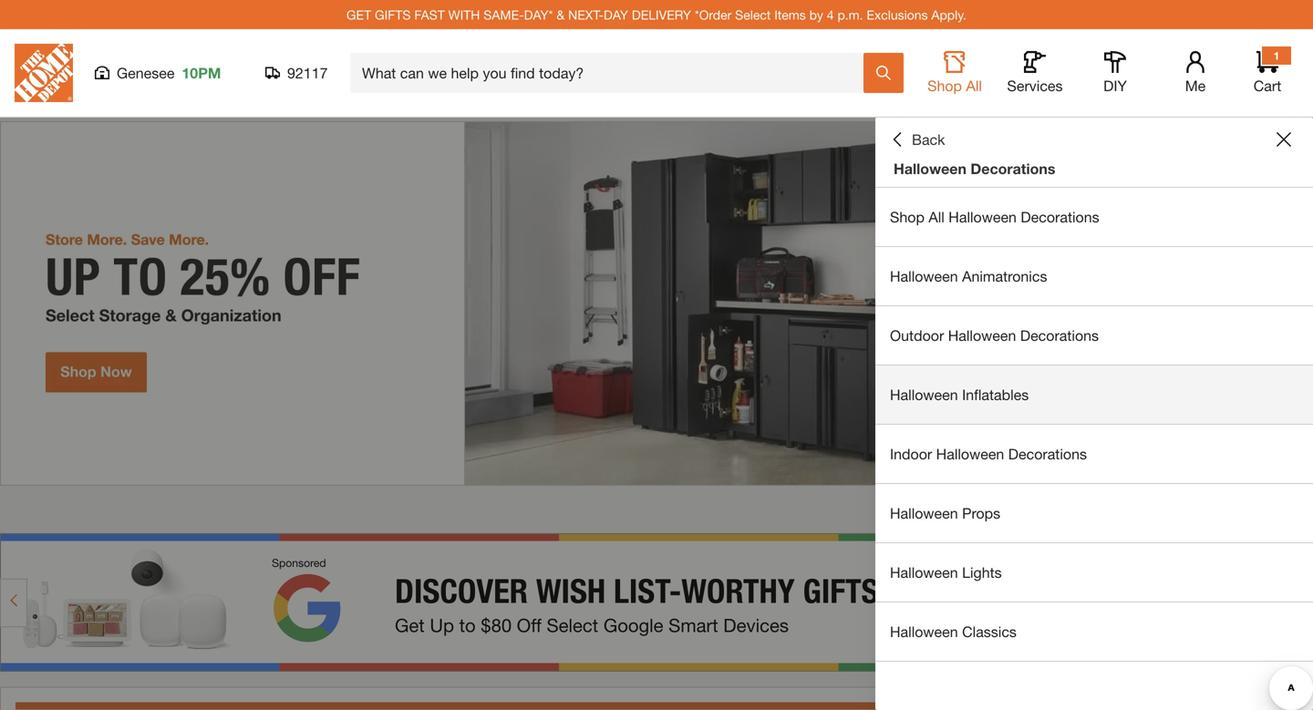Task type: describe. For each thing, give the bounding box(es) containing it.
shop all halloween decorations link
[[876, 188, 1313, 246]]

diy
[[1104, 77, 1127, 94]]

feedback link image
[[1289, 308, 1313, 407]]

indoor
[[890, 446, 932, 463]]

services button
[[1006, 51, 1064, 95]]

decorations inside outdoor halloween decorations link
[[1020, 327, 1099, 344]]

shop for shop all halloween decorations
[[890, 208, 925, 226]]

halloween decorations
[[894, 160, 1056, 177]]

all for shop all
[[966, 77, 982, 94]]

halloween classics link
[[876, 603, 1313, 661]]

shop all halloween decorations
[[890, 208, 1100, 226]]

halloween for classics
[[890, 623, 958, 641]]

diy button
[[1086, 51, 1145, 95]]

92117 button
[[265, 64, 328, 82]]

halloween for props
[[890, 505, 958, 522]]

shop for shop all
[[928, 77, 962, 94]]

services
[[1007, 77, 1063, 94]]

halloween lights
[[890, 564, 1002, 581]]

drawer close image
[[1277, 132, 1291, 147]]

cart 1
[[1254, 49, 1282, 94]]

*order
[[695, 7, 732, 22]]

halloween lights link
[[876, 544, 1313, 602]]

cart
[[1254, 77, 1282, 94]]

decorations up "shop all halloween decorations"
[[971, 160, 1056, 177]]

classics
[[962, 623, 1017, 641]]

halloween up inflatables
[[948, 327, 1016, 344]]

day
[[604, 7, 628, 22]]

indoor halloween decorations link
[[876, 425, 1313, 483]]

next-
[[568, 7, 604, 22]]

halloween classics
[[890, 623, 1017, 641]]

fast
[[414, 7, 445, 22]]

halloween down halloween decorations on the right
[[949, 208, 1017, 226]]

outdoor halloween decorations
[[890, 327, 1099, 344]]

me button
[[1166, 51, 1225, 95]]

1
[[1274, 49, 1280, 62]]

shop all
[[928, 77, 982, 94]]

halloween animatronics
[[890, 268, 1047, 285]]

halloween props link
[[876, 484, 1313, 543]]

4
[[827, 7, 834, 22]]



Task type: vqa. For each thing, say whether or not it's contained in the screenshot.
the rightmost Shop
yes



Task type: locate. For each thing, give the bounding box(es) containing it.
animatronics
[[962, 268, 1047, 285]]

gifts
[[375, 7, 411, 22]]

decorations inside indoor halloween decorations "link"
[[1008, 446, 1087, 463]]

halloween left the props
[[890, 505, 958, 522]]

by
[[810, 7, 823, 22]]

0 vertical spatial all
[[966, 77, 982, 94]]

halloween inflatables link
[[876, 366, 1313, 424]]

shop down back button
[[890, 208, 925, 226]]

0 horizontal spatial shop
[[890, 208, 925, 226]]

halloween inside "link"
[[936, 446, 1004, 463]]

outdoor halloween decorations link
[[876, 306, 1313, 365]]

with
[[448, 7, 480, 22]]

halloween right indoor
[[936, 446, 1004, 463]]

apply.
[[932, 7, 967, 22]]

all inside button
[[966, 77, 982, 94]]

all
[[966, 77, 982, 94], [929, 208, 945, 226]]

shop inside shop all button
[[928, 77, 962, 94]]

same-
[[484, 7, 524, 22]]

decorations up halloween props link
[[1008, 446, 1087, 463]]

1 vertical spatial all
[[929, 208, 945, 226]]

decorations up halloween animatronics link
[[1021, 208, 1100, 226]]

halloween for animatronics
[[890, 268, 958, 285]]

92117
[[287, 64, 328, 82]]

halloween inflatables
[[890, 386, 1029, 404]]

lights
[[962, 564, 1002, 581]]

halloween props
[[890, 505, 1001, 522]]

get gifts fast with same-day* & next-day delivery *order select items by 4 p.m. exclusions apply.
[[347, 7, 967, 22]]

shop
[[928, 77, 962, 94], [890, 208, 925, 226]]

halloween left lights
[[890, 564, 958, 581]]

decorations
[[971, 160, 1056, 177], [1021, 208, 1100, 226], [1020, 327, 1099, 344], [1008, 446, 1087, 463]]

genesee
[[117, 64, 175, 82]]

1 horizontal spatial all
[[966, 77, 982, 94]]

outdoor
[[890, 327, 944, 344]]

back button
[[890, 130, 945, 149]]

all for shop all halloween decorations
[[929, 208, 945, 226]]

halloween up outdoor
[[890, 268, 958, 285]]

img for store more. save more. up to 25% off select storage & organization image
[[0, 121, 1313, 486]]

10pm
[[182, 64, 221, 82]]

me
[[1185, 77, 1206, 94]]

halloween animatronics link
[[876, 247, 1313, 306]]

halloween down outdoor
[[890, 386, 958, 404]]

halloween for inflatables
[[890, 386, 958, 404]]

exclusions
[[867, 7, 928, 22]]

the home depot logo image
[[15, 44, 73, 102]]

inflatables
[[962, 386, 1029, 404]]

select
[[735, 7, 771, 22]]

&
[[557, 7, 565, 22]]

halloween
[[894, 160, 967, 177], [949, 208, 1017, 226], [890, 268, 958, 285], [948, 327, 1016, 344], [890, 386, 958, 404], [936, 446, 1004, 463], [890, 505, 958, 522], [890, 564, 958, 581], [890, 623, 958, 641]]

menu containing shop all halloween decorations
[[876, 188, 1313, 662]]

day*
[[524, 7, 553, 22]]

What can we help you find today? search field
[[362, 54, 863, 92]]

halloween down back on the right top
[[894, 160, 967, 177]]

items
[[775, 7, 806, 22]]

delivery
[[632, 7, 691, 22]]

genesee 10pm
[[117, 64, 221, 82]]

menu
[[876, 188, 1313, 662]]

all down halloween decorations on the right
[[929, 208, 945, 226]]

halloween for lights
[[890, 564, 958, 581]]

shop all button
[[926, 51, 984, 95]]

all left services
[[966, 77, 982, 94]]

halloween inside "link"
[[890, 623, 958, 641]]

props
[[962, 505, 1001, 522]]

back
[[912, 131, 945, 148]]

halloween for decorations
[[894, 160, 967, 177]]

shop up back on the right top
[[928, 77, 962, 94]]

decorations up halloween inflatables link
[[1020, 327, 1099, 344]]

shop inside shop all halloween decorations link
[[890, 208, 925, 226]]

indoor halloween decorations
[[890, 446, 1087, 463]]

0 horizontal spatial all
[[929, 208, 945, 226]]

halloween down halloween lights
[[890, 623, 958, 641]]

1 vertical spatial shop
[[890, 208, 925, 226]]

1 horizontal spatial shop
[[928, 77, 962, 94]]

decorations inside shop all halloween decorations link
[[1021, 208, 1100, 226]]

get
[[347, 7, 371, 22]]

p.m.
[[838, 7, 863, 22]]

0 vertical spatial shop
[[928, 77, 962, 94]]



